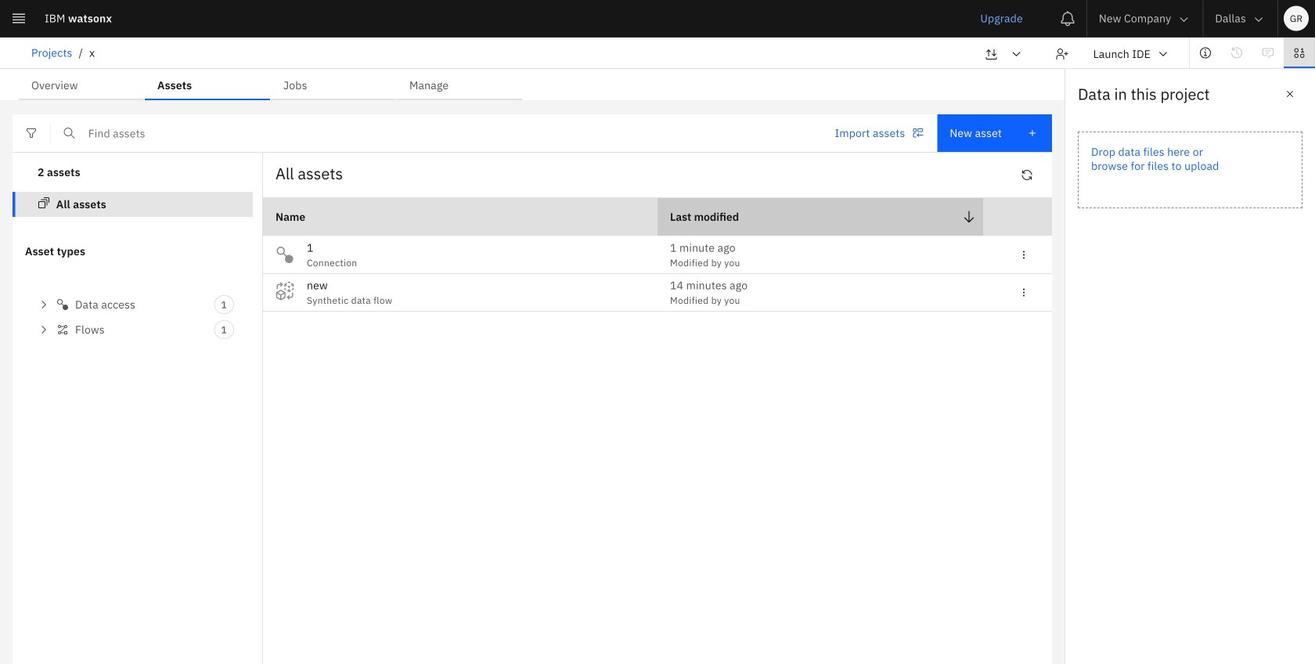 Task type: locate. For each thing, give the bounding box(es) containing it.
new asset image
[[1027, 127, 1039, 139]]

import assets image
[[912, 127, 924, 139]]

refresh image
[[1021, 169, 1034, 181]]

data panel element
[[1065, 69, 1316, 664]]

0 horizontal spatial arrow image
[[1011, 48, 1023, 60]]

1 horizontal spatial arrow image
[[1158, 48, 1170, 60]]

2 horizontal spatial arrow image
[[1178, 13, 1191, 26]]

None search field
[[51, 114, 822, 152]]

open and close overflow menu image
[[1018, 286, 1031, 299]]

tab list
[[19, 69, 522, 100]]

Find assets text field
[[51, 114, 822, 152]]

close image
[[1284, 88, 1297, 100]]

synthetic data flow image
[[276, 282, 294, 300]]

arrow image
[[1178, 13, 1191, 26], [1011, 48, 1023, 60], [1158, 48, 1170, 60]]



Task type: vqa. For each thing, say whether or not it's contained in the screenshot.
Open and close list of options icon
no



Task type: describe. For each thing, give the bounding box(es) containing it.
pending collaborator table toolbar element
[[50, 585, 1266, 660]]

arrow image
[[1253, 13, 1266, 26]]

global navigation element
[[0, 0, 1316, 664]]

new company image
[[1177, 46, 1190, 58]]

open and close overflow menu image
[[1018, 249, 1031, 261]]

delete asset? dialog
[[500, 238, 816, 389]]

notifications image
[[1060, 11, 1076, 26]]

data image
[[1294, 47, 1306, 59]]

action bar element
[[0, 38, 1316, 70]]



